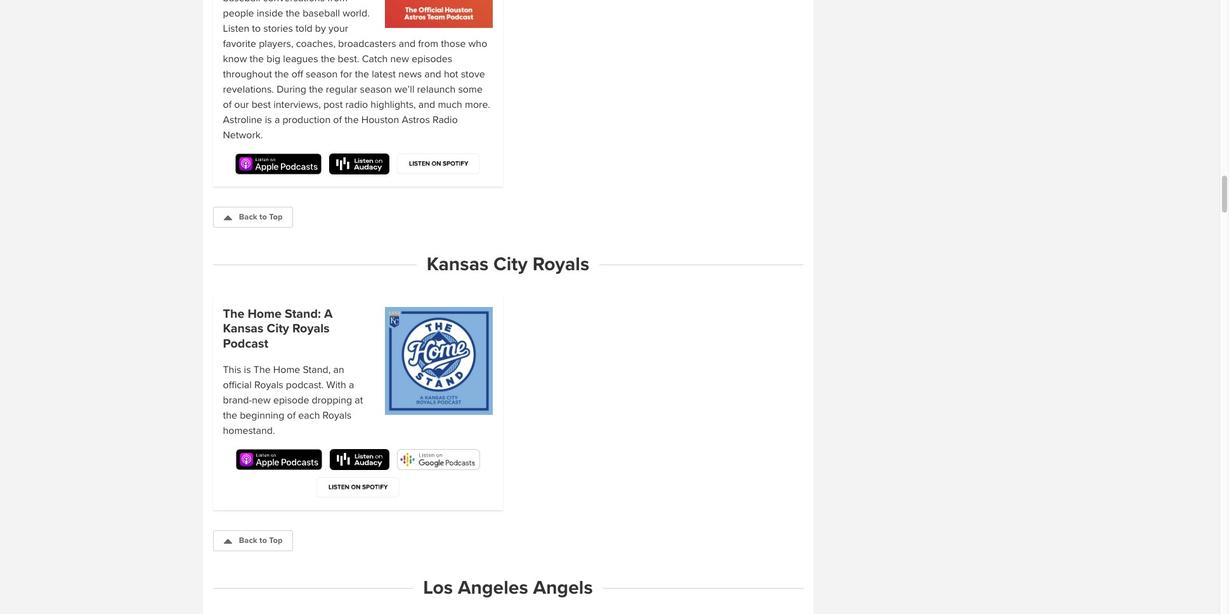 Task type: locate. For each thing, give the bounding box(es) containing it.
arrow up image for first back to top button
[[224, 214, 232, 222]]

2 back from the top
[[239, 535, 257, 545]]

1 horizontal spatial city
[[494, 253, 528, 276]]

beginning
[[240, 409, 284, 422]]

0 vertical spatial back to top
[[239, 212, 283, 222]]

the inside the home stand: a kansas city royals podcast
[[223, 306, 244, 321]]

the
[[223, 306, 244, 321], [254, 363, 271, 376]]

each
[[298, 409, 320, 422]]

0 vertical spatial back to top link
[[213, 207, 293, 228]]

1 vertical spatial to
[[260, 535, 267, 545]]

2 back to top from the top
[[239, 535, 283, 545]]

1 vertical spatial top
[[269, 535, 283, 545]]

0 horizontal spatial the
[[223, 306, 244, 321]]

home
[[248, 306, 282, 321], [273, 363, 300, 376]]

1 vertical spatial home
[[273, 363, 300, 376]]

0 vertical spatial back to top button
[[213, 207, 293, 228]]

0 horizontal spatial kansas
[[223, 321, 264, 336]]

1 horizontal spatial kansas
[[427, 253, 489, 276]]

back
[[239, 212, 257, 222], [239, 535, 257, 545]]

1 vertical spatial back to top
[[239, 535, 283, 545]]

city
[[494, 253, 528, 276], [267, 321, 289, 336]]

1 top from the top
[[269, 212, 283, 222]]

1 vertical spatial city
[[267, 321, 289, 336]]

with
[[326, 379, 346, 391]]

1 arrow up image from the top
[[224, 214, 232, 222]]

1 vertical spatial back to top link
[[213, 530, 293, 551]]

0 vertical spatial top
[[269, 212, 283, 222]]

2 to from the top
[[260, 535, 267, 545]]

1 vertical spatial back to top button
[[213, 530, 293, 551]]

the right is
[[254, 363, 271, 376]]

home up podcast. on the left of page
[[273, 363, 300, 376]]

at
[[355, 394, 363, 406]]

an
[[333, 363, 344, 376]]

back to top button
[[213, 207, 293, 228], [213, 530, 293, 551]]

back for first back to top button
[[239, 212, 257, 222]]

royals
[[533, 253, 590, 276], [292, 321, 330, 336], [254, 379, 283, 391], [323, 409, 352, 422]]

1 back from the top
[[239, 212, 257, 222]]

1 to from the top
[[260, 212, 267, 222]]

the home stand: a kansas city royals podcast image
[[385, 307, 493, 415]]

2 arrow up image from the top
[[224, 537, 232, 546]]

1 vertical spatial arrow up image
[[224, 537, 232, 546]]

the up podcast at the bottom left of the page
[[223, 306, 244, 321]]

2 top from the top
[[269, 535, 283, 545]]

0 vertical spatial the
[[223, 306, 244, 321]]

back to top
[[239, 212, 283, 222], [239, 535, 283, 545]]

arrow up image
[[224, 214, 232, 222], [224, 537, 232, 546]]

homestand.
[[223, 424, 275, 437]]

0 vertical spatial back
[[239, 212, 257, 222]]

1 back to top from the top
[[239, 212, 283, 222]]

back to top link
[[213, 207, 293, 228], [213, 530, 293, 551]]

0 horizontal spatial city
[[267, 321, 289, 336]]

2 back to top link from the top
[[213, 530, 293, 551]]

of
[[287, 409, 296, 422]]

1 vertical spatial back
[[239, 535, 257, 545]]

the
[[223, 409, 237, 422]]

back for 2nd back to top button
[[239, 535, 257, 545]]

1 vertical spatial kansas
[[223, 321, 264, 336]]

los
[[423, 576, 453, 600]]

stand:
[[285, 306, 321, 321]]

1 back to top link from the top
[[213, 207, 293, 228]]

home inside this is the home stand, an official royals podcast. with a brand-new episode dropping at the beginning of each royals homestand.
[[273, 363, 300, 376]]

top
[[269, 212, 283, 222], [269, 535, 283, 545]]

this
[[223, 363, 241, 376]]

kansas
[[427, 253, 489, 276], [223, 321, 264, 336]]

0 vertical spatial home
[[248, 306, 282, 321]]

city inside the home stand: a kansas city royals podcast
[[267, 321, 289, 336]]

1 horizontal spatial the
[[254, 363, 271, 376]]

home up podcast at the bottom left of the page
[[248, 306, 282, 321]]

0 vertical spatial arrow up image
[[224, 214, 232, 222]]

dropping
[[312, 394, 352, 406]]

1 vertical spatial the
[[254, 363, 271, 376]]

0 vertical spatial to
[[260, 212, 267, 222]]

arrow up image for 2nd back to top button
[[224, 537, 232, 546]]

to
[[260, 212, 267, 222], [260, 535, 267, 545]]

to for 2nd back to top button
[[260, 535, 267, 545]]



Task type: vqa. For each thing, say whether or not it's contained in the screenshot.
for to the bottom
no



Task type: describe. For each thing, give the bounding box(es) containing it.
brand-
[[223, 394, 252, 406]]

0 vertical spatial city
[[494, 253, 528, 276]]

angeles
[[458, 576, 528, 600]]

the inside this is the home stand, an official royals podcast. with a brand-new episode dropping at the beginning of each royals homestand.
[[254, 363, 271, 376]]

the home stand: a kansas city royals podcast
[[223, 306, 333, 351]]

a
[[324, 306, 333, 321]]

kansas city royals
[[427, 253, 590, 276]]

royals inside the home stand: a kansas city royals podcast
[[292, 321, 330, 336]]

episode
[[273, 394, 309, 406]]

home inside the home stand: a kansas city royals podcast
[[248, 306, 282, 321]]

official
[[223, 379, 252, 391]]

0 vertical spatial kansas
[[427, 253, 489, 276]]

this is the home stand, an official royals podcast. with a brand-new episode dropping at the beginning of each royals homestand.
[[223, 363, 363, 437]]

is
[[244, 363, 251, 376]]

a
[[349, 379, 354, 391]]

2 back to top button from the top
[[213, 530, 293, 551]]

top for first back to top button
[[269, 212, 283, 222]]

podcast
[[223, 336, 268, 351]]

podcast.
[[286, 379, 324, 391]]

los angeles angels
[[423, 576, 593, 600]]

back to top for first back to top button
[[239, 212, 283, 222]]

new
[[252, 394, 271, 406]]

top for 2nd back to top button
[[269, 535, 283, 545]]

stand,
[[303, 363, 331, 376]]

to for first back to top button
[[260, 212, 267, 222]]

back to top for 2nd back to top button
[[239, 535, 283, 545]]

1 back to top button from the top
[[213, 207, 293, 228]]

kansas inside the home stand: a kansas city royals podcast
[[223, 321, 264, 336]]

angels
[[533, 576, 593, 600]]



